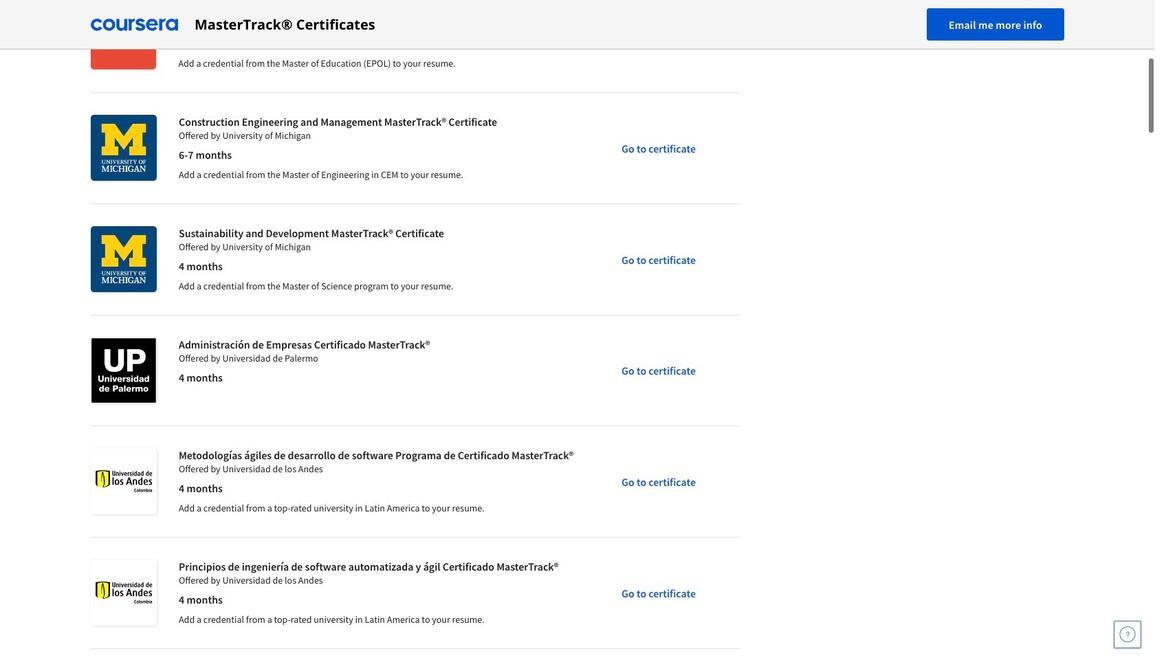 Task type: describe. For each thing, give the bounding box(es) containing it.
coursera image
[[91, 13, 178, 35]]

2 university of michigan image from the top
[[91, 226, 157, 292]]

1 university of michigan image from the top
[[91, 115, 157, 181]]



Task type: locate. For each thing, give the bounding box(es) containing it.
1 vertical spatial universidad de los andes image
[[91, 560, 157, 626]]

0 vertical spatial university of michigan image
[[91, 115, 157, 181]]

2 universidad de los andes image from the top
[[91, 560, 157, 626]]

university of michigan image
[[91, 115, 157, 181], [91, 226, 157, 292]]

help center image
[[1120, 627, 1136, 643]]

0 vertical spatial universidad de los andes image
[[91, 449, 157, 515]]

university of illinois at urbana-champaign image
[[91, 3, 156, 69]]

universidad de los andes image
[[91, 449, 157, 515], [91, 560, 157, 626]]

universidad de palermo image
[[91, 338, 157, 404]]

1 vertical spatial university of michigan image
[[91, 226, 157, 292]]

1 universidad de los andes image from the top
[[91, 449, 157, 515]]



Task type: vqa. For each thing, say whether or not it's contained in the screenshot.
Banner "navigation" on the top
no



